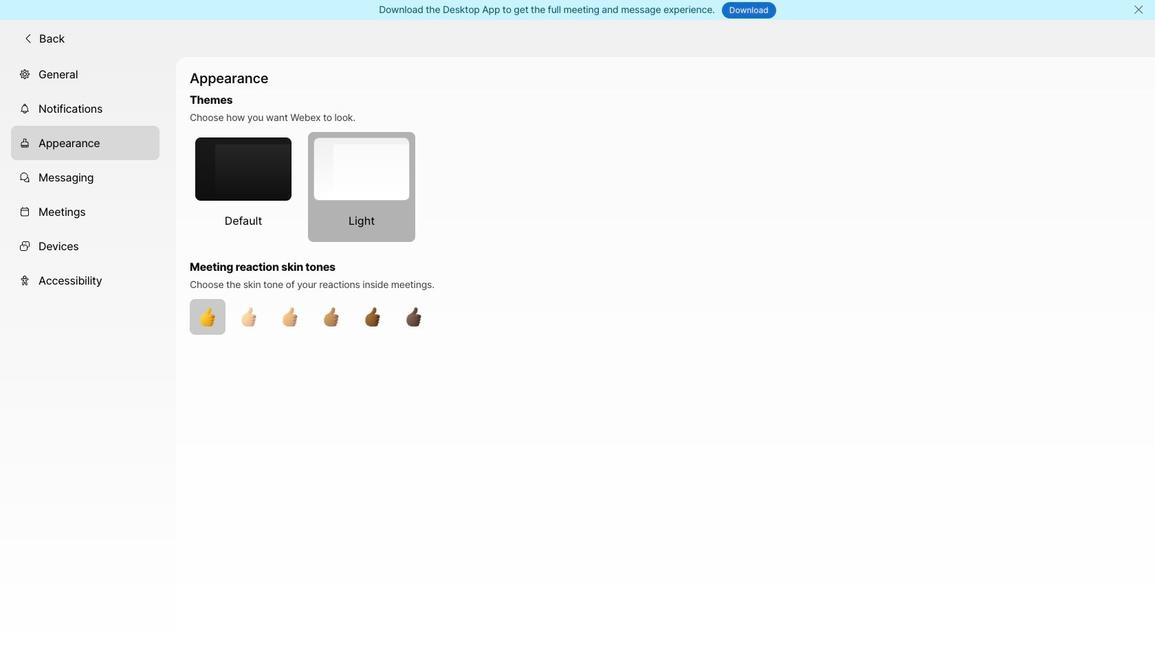 Task type: describe. For each thing, give the bounding box(es) containing it.
messaging tab
[[11, 160, 160, 194]]

devices tab
[[11, 229, 160, 263]]

general tab
[[11, 57, 160, 91]]

cancel_16 image
[[1133, 4, 1144, 15]]

accessibility tab
[[11, 263, 160, 298]]



Task type: locate. For each thing, give the bounding box(es) containing it.
notifications tab
[[11, 91, 160, 126]]

skin tone picker toolbar
[[190, 299, 942, 335]]

settings navigation
[[0, 57, 176, 662]]

appearance tab
[[11, 126, 160, 160]]

meetings tab
[[11, 194, 160, 229]]



Task type: vqa. For each thing, say whether or not it's contained in the screenshot.
Devices Tab
yes



